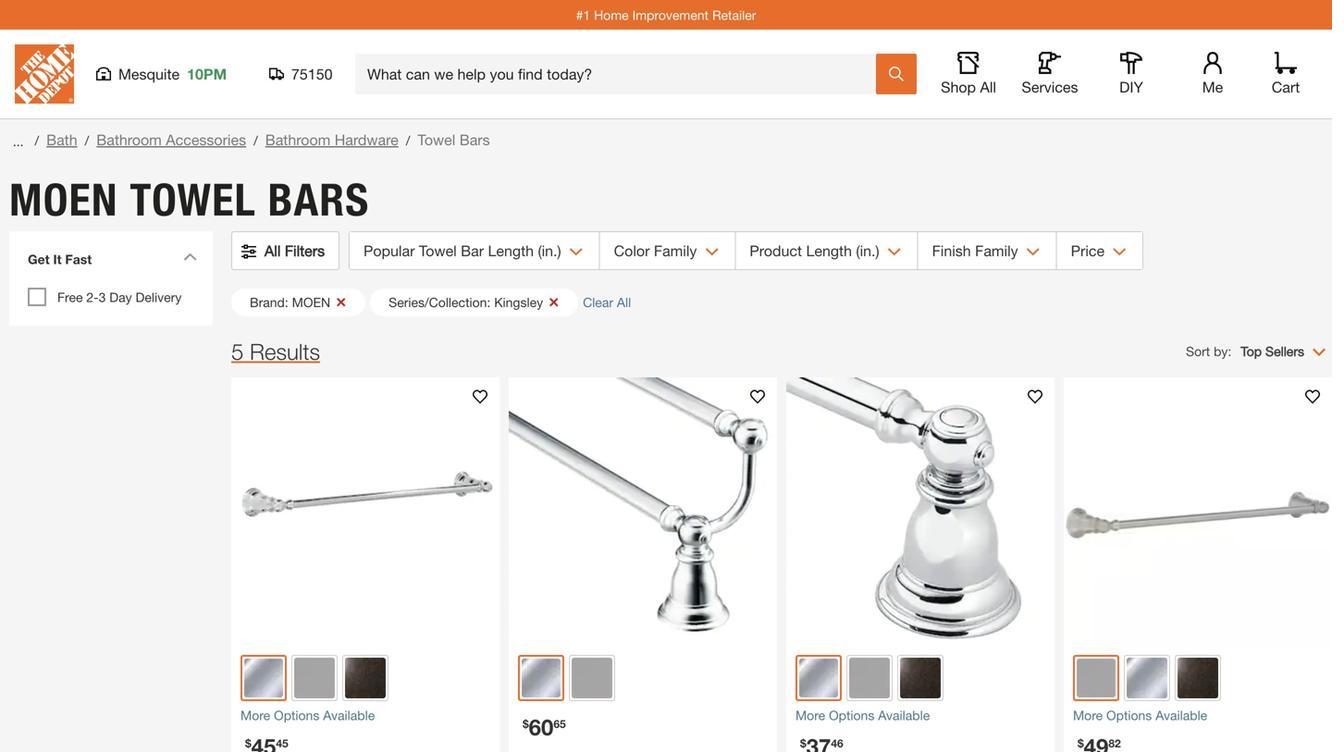 Task type: vqa. For each thing, say whether or not it's contained in the screenshot.
Preferred
no



Task type: locate. For each thing, give the bounding box(es) containing it.
1 horizontal spatial more
[[796, 708, 825, 723]]

2 / from the left
[[85, 133, 89, 148]]

popular
[[364, 242, 415, 260]]

0 horizontal spatial more options available link
[[241, 706, 490, 725]]

$
[[523, 717, 529, 730], [245, 737, 251, 750], [800, 737, 806, 750], [1078, 737, 1084, 750]]

2 more from the left
[[796, 708, 825, 723]]

2 horizontal spatial all
[[980, 78, 996, 96]]

more options available for 45
[[241, 708, 375, 723]]

open arrow image inside product length (in.) link
[[888, 248, 902, 256]]

open arrow image inside popular towel bar length (in.) "link"
[[570, 248, 583, 256]]

1 length from the left
[[488, 242, 534, 260]]

moen towel bars
[[9, 173, 370, 227]]

get it fast link
[[19, 241, 204, 283]]

1 horizontal spatial moen
[[292, 295, 330, 310]]

2-
[[86, 290, 99, 305]]

1 vertical spatial towel
[[130, 173, 256, 227]]

46
[[831, 737, 844, 750]]

towel left bar
[[419, 242, 457, 260]]

services
[[1022, 78, 1078, 96]]

home
[[594, 7, 629, 22]]

1 horizontal spatial more options available
[[796, 708, 930, 723]]

mesquite
[[118, 65, 180, 83]]

75150
[[291, 65, 333, 83]]

1 horizontal spatial bars
[[460, 131, 490, 148]]

color family link
[[600, 232, 735, 269]]

open arrow image inside price link
[[1113, 248, 1127, 256]]

$ for 82
[[1078, 737, 1084, 750]]

brushed nickel image
[[294, 658, 335, 699], [572, 658, 612, 699], [849, 658, 890, 699], [1077, 659, 1116, 698]]

1 more options available link from the left
[[241, 706, 490, 725]]

clear
[[583, 295, 613, 310]]

kingsley 24 in. towel bar in brushed nickel image
[[1064, 377, 1332, 646]]

brand:
[[250, 295, 288, 310]]

brushed nickel image for chrome icon corresponding to 46
[[849, 658, 890, 699]]

1 options from the left
[[274, 708, 320, 723]]

open arrow image right price
[[1113, 248, 1127, 256]]

1 (in.) from the left
[[538, 242, 561, 260]]

it
[[53, 252, 62, 267]]

2 horizontal spatial more options available
[[1073, 708, 1208, 723]]

chrome image up 46
[[799, 659, 838, 698]]

1 horizontal spatial available
[[878, 708, 930, 723]]

sellers
[[1266, 344, 1305, 359]]

/ right 'accessories'
[[254, 133, 258, 148]]

bath
[[46, 131, 77, 148]]

2 more options available from the left
[[796, 708, 930, 723]]

more options available link up 46
[[796, 706, 1045, 725]]

2 horizontal spatial available
[[1156, 708, 1208, 723]]

1 horizontal spatial length
[[806, 242, 852, 260]]

$ left 46
[[800, 737, 806, 750]]

open arrow image left price
[[1027, 248, 1041, 256]]

0 horizontal spatial bars
[[268, 173, 370, 227]]

2 open arrow image from the left
[[1027, 248, 1041, 256]]

(in.) up kingsley
[[538, 242, 561, 260]]

0 horizontal spatial options
[[274, 708, 320, 723]]

towel up caret icon
[[130, 173, 256, 227]]

2 available from the left
[[878, 708, 930, 723]]

2 horizontal spatial options
[[1107, 708, 1152, 723]]

open arrow image
[[705, 248, 719, 256], [1027, 248, 1041, 256], [1113, 248, 1127, 256]]

length right product
[[806, 242, 852, 260]]

1 horizontal spatial all
[[617, 295, 631, 310]]

kingsley
[[494, 295, 543, 310]]

0 horizontal spatial more
[[241, 708, 270, 723]]

3 options from the left
[[1107, 708, 1152, 723]]

3 open arrow image from the left
[[1113, 248, 1127, 256]]

all
[[980, 78, 996, 96], [265, 242, 281, 260], [617, 295, 631, 310]]

1 more options available from the left
[[241, 708, 375, 723]]

#1 home improvement retailer
[[576, 7, 756, 22]]

1 horizontal spatial family
[[975, 242, 1018, 260]]

options up the 82
[[1107, 708, 1152, 723]]

more options available link
[[241, 706, 490, 725], [796, 706, 1045, 725], [1073, 706, 1323, 725]]

all left filters
[[265, 242, 281, 260]]

3 more from the left
[[1073, 708, 1103, 723]]

(in.)
[[538, 242, 561, 260], [856, 242, 880, 260]]

towel inside popular towel bar length (in.) "link"
[[419, 242, 457, 260]]

0 horizontal spatial family
[[654, 242, 697, 260]]

more
[[241, 708, 270, 723], [796, 708, 825, 723], [1073, 708, 1103, 723]]

available for 45
[[323, 708, 375, 723]]

1 horizontal spatial (in.)
[[856, 242, 880, 260]]

0 horizontal spatial all
[[265, 242, 281, 260]]

2 vertical spatial towel
[[419, 242, 457, 260]]

0 vertical spatial all
[[980, 78, 996, 96]]

open arrow image left finish
[[888, 248, 902, 256]]

1 oil rubbed bronze image from the left
[[900, 658, 941, 699]]

family right color
[[654, 242, 697, 260]]

more options available
[[241, 708, 375, 723], [796, 708, 930, 723], [1073, 708, 1208, 723]]

2 horizontal spatial more
[[1073, 708, 1103, 723]]

results
[[250, 339, 320, 365]]

...
[[13, 134, 24, 149]]

options
[[274, 708, 320, 723], [829, 708, 875, 723], [1107, 708, 1152, 723]]

2 open arrow image from the left
[[888, 248, 902, 256]]

more options available link for 46
[[796, 706, 1045, 725]]

color family
[[614, 242, 697, 260]]

towel right hardware
[[418, 131, 455, 148]]

/ right hardware
[[406, 133, 410, 148]]

0 horizontal spatial open arrow image
[[705, 248, 719, 256]]

more options available up the 82
[[1073, 708, 1208, 723]]

3 available from the left
[[1156, 708, 1208, 723]]

2 length from the left
[[806, 242, 852, 260]]

chrome image for 45
[[244, 659, 283, 698]]

chrome image up '45'
[[244, 659, 283, 698]]

1 open arrow image from the left
[[705, 248, 719, 256]]

more options available up '45'
[[241, 708, 375, 723]]

cart
[[1272, 78, 1300, 96]]

0 vertical spatial bars
[[460, 131, 490, 148]]

open arrow image inside color family link
[[705, 248, 719, 256]]

moen right the brand:
[[292, 295, 330, 310]]

open arrow image inside finish family link
[[1027, 248, 1041, 256]]

3
[[99, 290, 106, 305]]

more options available link up the 82
[[1073, 706, 1323, 725]]

retailer
[[712, 7, 756, 22]]

1 family from the left
[[654, 242, 697, 260]]

0 horizontal spatial bathroom
[[96, 131, 162, 148]]

all for shop all
[[980, 78, 996, 96]]

0 vertical spatial towel
[[418, 131, 455, 148]]

$ left 65
[[523, 717, 529, 730]]

/
[[35, 133, 39, 148], [85, 133, 89, 148], [254, 133, 258, 148], [406, 133, 410, 148]]

finish family link
[[918, 232, 1056, 269]]

2 more options available link from the left
[[796, 706, 1045, 725]]

color
[[614, 242, 650, 260]]

1 horizontal spatial bathroom
[[265, 131, 331, 148]]

open arrow image
[[570, 248, 583, 256], [888, 248, 902, 256]]

moen
[[9, 173, 118, 227], [292, 295, 330, 310]]

/ right the bath link
[[85, 133, 89, 148]]

/ right the ...
[[35, 133, 39, 148]]

me
[[1203, 78, 1223, 96]]

caret icon image
[[183, 253, 197, 261]]

length
[[488, 242, 534, 260], [806, 242, 852, 260]]

2 vertical spatial all
[[617, 295, 631, 310]]

available
[[323, 708, 375, 723], [878, 708, 930, 723], [1156, 708, 1208, 723]]

shop all
[[941, 78, 996, 96]]

product length (in.)
[[750, 242, 880, 260]]

2 options from the left
[[829, 708, 875, 723]]

diy
[[1120, 78, 1143, 96]]

shop all button
[[939, 52, 998, 96]]

0 horizontal spatial moen
[[9, 173, 118, 227]]

1 horizontal spatial options
[[829, 708, 875, 723]]

5
[[231, 339, 244, 365]]

2 horizontal spatial open arrow image
[[1113, 248, 1127, 256]]

(in.) left finish
[[856, 242, 880, 260]]

finish family
[[932, 242, 1018, 260]]

1 vertical spatial bars
[[268, 173, 370, 227]]

options for 46
[[829, 708, 875, 723]]

all right shop
[[980, 78, 996, 96]]

1 open arrow image from the left
[[570, 248, 583, 256]]

chrome image
[[1127, 658, 1168, 699], [522, 659, 561, 698]]

75150 button
[[269, 65, 333, 83]]

3 more options available link from the left
[[1073, 706, 1323, 725]]

oil rubbed bronze image for 46
[[900, 658, 941, 699]]

series/collection: kingsley
[[389, 295, 543, 310]]

bath link
[[46, 131, 77, 148]]

bars
[[460, 131, 490, 148], [268, 173, 370, 227]]

1 more from the left
[[241, 708, 270, 723]]

moen up get it fast at the left
[[9, 173, 118, 227]]

$ left the 82
[[1078, 737, 1084, 750]]

2 horizontal spatial more options available link
[[1073, 706, 1323, 725]]

1 horizontal spatial oil rubbed bronze image
[[1178, 658, 1218, 699]]

length inside product length (in.) link
[[806, 242, 852, 260]]

family right finish
[[975, 242, 1018, 260]]

family for finish family
[[975, 242, 1018, 260]]

kingsley 24 in. towel bar in chrome image
[[231, 377, 500, 646]]

1 available from the left
[[323, 708, 375, 723]]

open arrow image for color family
[[705, 248, 719, 256]]

more options available up 46
[[796, 708, 930, 723]]

chrome image
[[244, 659, 283, 698], [799, 659, 838, 698]]

get it fast
[[28, 252, 92, 267]]

bathroom down the 75150 button
[[265, 131, 331, 148]]

3 / from the left
[[254, 133, 258, 148]]

3 more options available from the left
[[1073, 708, 1208, 723]]

2 (in.) from the left
[[856, 242, 880, 260]]

open arrow image right color family
[[705, 248, 719, 256]]

0 horizontal spatial chrome image
[[244, 659, 283, 698]]

services button
[[1020, 52, 1080, 96]]

$ left '45'
[[245, 737, 251, 750]]

product
[[750, 242, 802, 260]]

all right clear
[[617, 295, 631, 310]]

options up '45'
[[274, 708, 320, 723]]

1 horizontal spatial chrome image
[[1127, 658, 1168, 699]]

towel
[[418, 131, 455, 148], [130, 173, 256, 227], [419, 242, 457, 260]]

bathroom accessories link
[[96, 131, 246, 148]]

0 horizontal spatial oil rubbed bronze image
[[900, 658, 941, 699]]

brand: moen button
[[231, 289, 366, 316]]

1 horizontal spatial open arrow image
[[888, 248, 902, 256]]

bathroom
[[96, 131, 162, 148], [265, 131, 331, 148]]

length right bar
[[488, 242, 534, 260]]

1 horizontal spatial open arrow image
[[1027, 248, 1041, 256]]

0 horizontal spatial (in.)
[[538, 242, 561, 260]]

open arrow image for price
[[1113, 248, 1127, 256]]

open arrow image up clear
[[570, 248, 583, 256]]

... button
[[9, 129, 27, 155]]

delivery
[[136, 290, 182, 305]]

oil rubbed bronze image for 82
[[1178, 658, 1218, 699]]

options up 46
[[829, 708, 875, 723]]

2 oil rubbed bronze image from the left
[[1178, 658, 1218, 699]]

1 horizontal spatial chrome image
[[799, 659, 838, 698]]

accessories
[[166, 131, 246, 148]]

more options available link down oil rubbed bronze image
[[241, 706, 490, 725]]

0 horizontal spatial open arrow image
[[570, 248, 583, 256]]

45
[[276, 737, 288, 750]]

bathroom right 'bath'
[[96, 131, 162, 148]]

1 chrome image from the left
[[244, 659, 283, 698]]

2 family from the left
[[975, 242, 1018, 260]]

82
[[1109, 737, 1121, 750]]

0 horizontal spatial more options available
[[241, 708, 375, 723]]

bathroom hardware link
[[265, 131, 399, 148]]

1 vertical spatial moen
[[292, 295, 330, 310]]

1 horizontal spatial more options available link
[[796, 706, 1045, 725]]

bar
[[461, 242, 484, 260]]

2 chrome image from the left
[[799, 659, 838, 698]]

oil rubbed bronze image
[[900, 658, 941, 699], [1178, 658, 1218, 699]]

#1
[[576, 7, 590, 22]]

0 horizontal spatial available
[[323, 708, 375, 723]]

0 horizontal spatial length
[[488, 242, 534, 260]]

kingsley 18 in. towel bar in chrome image
[[786, 377, 1055, 646]]

family
[[654, 242, 697, 260], [975, 242, 1018, 260]]



Task type: describe. For each thing, give the bounding box(es) containing it.
all for clear all
[[617, 295, 631, 310]]

$ 60 65
[[523, 714, 566, 740]]

series/collection:
[[389, 295, 491, 310]]

What can we help you find today? search field
[[367, 55, 875, 93]]

finish
[[932, 242, 971, 260]]

me button
[[1183, 52, 1243, 96]]

5 results
[[231, 339, 320, 365]]

by:
[[1214, 344, 1232, 359]]

more options available for 82
[[1073, 708, 1208, 723]]

$ for 46
[[800, 737, 806, 750]]

shop
[[941, 78, 976, 96]]

series/collection: kingsley button
[[370, 289, 578, 316]]

... / bath / bathroom accessories / bathroom hardware / towel bars
[[9, 131, 490, 149]]

available for 46
[[878, 708, 930, 723]]

more for 45
[[241, 708, 270, 723]]

(in.) inside "link"
[[538, 242, 561, 260]]

more for 82
[[1073, 708, 1103, 723]]

price link
[[1057, 232, 1143, 269]]

popular towel bar length (in.) link
[[350, 232, 599, 269]]

day
[[109, 290, 132, 305]]

oil rubbed bronze image
[[345, 658, 386, 699]]

price
[[1071, 242, 1105, 260]]

sort by: top sellers
[[1186, 344, 1305, 359]]

clear all button
[[583, 293, 645, 312]]

brand: moen
[[250, 295, 330, 310]]

popular towel bar length (in.)
[[364, 242, 561, 260]]

bars inside ... / bath / bathroom accessories / bathroom hardware / towel bars
[[460, 131, 490, 148]]

2 bathroom from the left
[[265, 131, 331, 148]]

options for 45
[[274, 708, 320, 723]]

brushed nickel image for the leftmost chrome image
[[572, 658, 612, 699]]

60
[[529, 714, 554, 740]]

more options available for 46
[[796, 708, 930, 723]]

towel inside ... / bath / bathroom accessories / bathroom hardware / towel bars
[[418, 131, 455, 148]]

mesquite 10pm
[[118, 65, 227, 83]]

1 vertical spatial all
[[265, 242, 281, 260]]

all filters button
[[232, 232, 339, 269]]

options for 82
[[1107, 708, 1152, 723]]

available for 82
[[1156, 708, 1208, 723]]

open arrow image for finish family
[[1027, 248, 1041, 256]]

filters
[[285, 242, 325, 260]]

more options available link for 45
[[241, 706, 490, 725]]

65
[[554, 717, 566, 730]]

10pm
[[187, 65, 227, 83]]

open arrow image for popular towel bar length (in.)
[[570, 248, 583, 256]]

family for color family
[[654, 242, 697, 260]]

more options available link for 82
[[1073, 706, 1323, 725]]

towel for moen towel bars
[[130, 173, 256, 227]]

all filters
[[265, 242, 325, 260]]

moen inside button
[[292, 295, 330, 310]]

1 / from the left
[[35, 133, 39, 148]]

$ inside "$ 60 65"
[[523, 717, 529, 730]]

diy button
[[1102, 52, 1161, 96]]

fast
[[65, 252, 92, 267]]

top
[[1241, 344, 1262, 359]]

0 vertical spatial moen
[[9, 173, 118, 227]]

clear all
[[583, 295, 631, 310]]

hardware
[[335, 131, 399, 148]]

0 horizontal spatial chrome image
[[522, 659, 561, 698]]

open arrow image for product length (in.)
[[888, 248, 902, 256]]

free 2-3 day delivery
[[57, 290, 182, 305]]

the home depot logo image
[[15, 44, 74, 104]]

more for 46
[[796, 708, 825, 723]]

sort
[[1186, 344, 1210, 359]]

brushed nickel image for chrome icon related to 45
[[294, 658, 335, 699]]

free
[[57, 290, 83, 305]]

get
[[28, 252, 50, 267]]

cart link
[[1266, 52, 1306, 96]]

$ for 45
[[245, 737, 251, 750]]

free 2-3 day delivery link
[[57, 290, 182, 305]]

1 bathroom from the left
[[96, 131, 162, 148]]

4 / from the left
[[406, 133, 410, 148]]

length inside popular towel bar length (in.) "link"
[[488, 242, 534, 260]]

improvement
[[632, 7, 709, 22]]

towel for popular towel bar length (in.)
[[419, 242, 457, 260]]

product length (in.) link
[[736, 232, 917, 269]]

kingsley 24 in. double towel bar in chrome image
[[509, 377, 777, 646]]

chrome image for 46
[[799, 659, 838, 698]]



